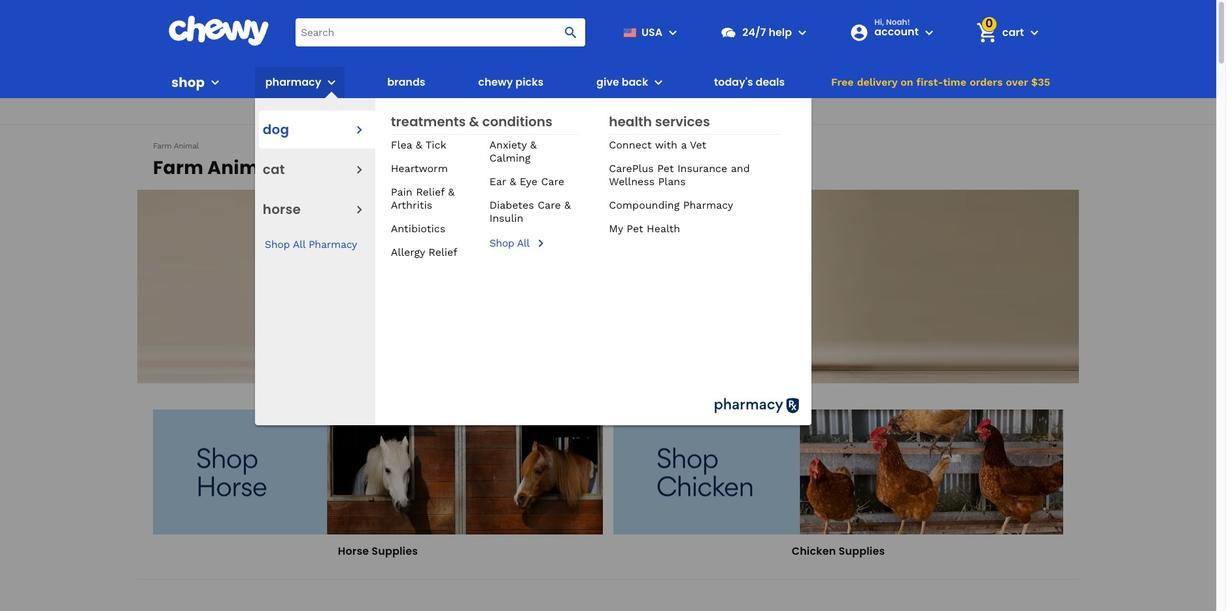 Task type: vqa. For each thing, say whether or not it's contained in the screenshot.
Size
no



Task type: describe. For each thing, give the bounding box(es) containing it.
hi,
[[875, 16, 885, 27]]

on
[[901, 76, 914, 88]]

health
[[647, 222, 681, 235]]

shop all link
[[490, 236, 578, 251]]

time
[[944, 76, 967, 88]]

horse supplies link
[[153, 410, 603, 559]]

tick
[[426, 139, 447, 151]]

24/7
[[743, 25, 767, 40]]

give back menu image
[[651, 75, 667, 90]]

eye
[[520, 175, 538, 188]]

flea & tick
[[391, 139, 447, 151]]

1 horizontal spatial animal
[[208, 155, 277, 181]]

chewy picks link
[[473, 67, 549, 98]]

horse
[[263, 200, 301, 219]]

insulin
[[490, 212, 524, 224]]

shop button
[[171, 67, 223, 98]]

menu image
[[207, 75, 223, 90]]

cat menu image
[[351, 161, 368, 178]]

account menu image
[[922, 25, 938, 40]]

menu image
[[666, 25, 681, 40]]

vet
[[690, 139, 707, 151]]

all for shop all
[[517, 237, 530, 249]]

plans
[[659, 175, 686, 188]]

chicken supplies link
[[614, 410, 1064, 559]]

pharmacy menu image
[[324, 75, 340, 90]]

care inside diabetes care & insulin
[[538, 199, 561, 211]]

noah!
[[887, 16, 911, 27]]

anxiety
[[490, 139, 527, 151]]

items image
[[976, 21, 999, 44]]

my pet health link
[[609, 222, 681, 235]]

anxiety & calming
[[490, 139, 537, 164]]

chicken
[[792, 544, 837, 559]]

& inside diabetes care & insulin
[[565, 199, 571, 211]]

chewy home image
[[168, 16, 270, 46]]

insurance
[[678, 162, 728, 175]]

$49+
[[577, 103, 605, 118]]

& inside anxiety & calming
[[530, 139, 537, 151]]

health
[[609, 113, 652, 131]]

hi, noah! account
[[875, 16, 919, 39]]

horse supplies
[[338, 544, 418, 559]]

pet for careplus
[[658, 162, 674, 175]]

Product search field
[[296, 18, 586, 46]]

brands
[[387, 75, 426, 90]]

0 horizontal spatial pharmacy
[[309, 238, 357, 251]]

a
[[681, 139, 687, 151]]

orders
[[970, 76, 1003, 88]]

egift
[[496, 103, 521, 118]]

dog link
[[263, 115, 289, 144]]

cart menu image
[[1027, 25, 1043, 40]]

shop horse supplies image
[[153, 410, 603, 535]]

horse menu image
[[351, 201, 368, 218]]

compounding pharmacy link
[[609, 199, 734, 211]]

pharmacy logo image
[[715, 398, 800, 414]]

heartworm link
[[391, 162, 448, 175]]

use
[[669, 103, 688, 118]]

arthritis
[[391, 199, 433, 211]]

treatments
[[391, 113, 466, 131]]

today's deals link
[[709, 67, 791, 98]]

24/7 help
[[743, 25, 792, 40]]

wellness
[[609, 175, 655, 188]]

card
[[524, 103, 549, 118]]

allergy
[[391, 246, 425, 258]]

0 vertical spatial with
[[551, 103, 575, 118]]

diabetes care & insulin
[[490, 199, 571, 224]]

treatments & conditions
[[391, 113, 553, 131]]

today's deals
[[715, 75, 785, 90]]

deals
[[756, 75, 785, 90]]

0 vertical spatial care
[[541, 175, 565, 188]]

today's
[[715, 75, 754, 90]]

connect with a vet
[[609, 139, 707, 151]]

chicken supplies
[[792, 544, 885, 559]]

careplus pet insurance and wellness plans link
[[609, 162, 750, 188]]

first
[[608, 103, 629, 118]]

conditions
[[483, 113, 553, 131]]

ear
[[490, 175, 506, 188]]

shop
[[171, 73, 205, 91]]

connect
[[609, 139, 652, 151]]

careplus
[[609, 162, 654, 175]]

shop all
[[490, 237, 530, 249]]

usa
[[642, 25, 663, 40]]

order*
[[631, 103, 666, 118]]

cart
[[1003, 25, 1025, 40]]

give
[[597, 75, 620, 90]]

usa button
[[618, 17, 681, 48]]

anxiety & calming link
[[490, 139, 537, 164]]



Task type: locate. For each thing, give the bounding box(es) containing it.
dog menu image
[[351, 121, 368, 138]]

and
[[731, 162, 750, 175]]

compounding pharmacy
[[609, 199, 734, 211]]

diabetes care & insulin link
[[490, 199, 571, 224]]

1 horizontal spatial pharmacy
[[684, 199, 734, 211]]

animal down "shop"
[[174, 141, 199, 150]]

give back link
[[592, 67, 649, 98]]

0 horizontal spatial animal
[[174, 141, 199, 150]]

free delivery on first-time orders over $35
[[832, 76, 1051, 88]]

account
[[875, 24, 919, 39]]

with right 'card'
[[551, 103, 575, 118]]

supplies for horse supplies
[[372, 544, 418, 559]]

antibiotics
[[391, 222, 446, 235]]

first-
[[917, 76, 944, 88]]

pharmacy
[[684, 199, 734, 211], [309, 238, 357, 251]]

0 horizontal spatial all
[[293, 238, 305, 251]]

0 horizontal spatial shop
[[265, 238, 290, 251]]

allergy relief
[[391, 246, 458, 258]]

ear & eye care
[[490, 175, 565, 188]]

pharmacy down horse menu "image"
[[309, 238, 357, 251]]

shop down insulin
[[490, 237, 515, 249]]

supplies for chicken supplies
[[839, 544, 885, 559]]

give back
[[597, 75, 649, 90]]

pharmacy down insurance
[[684, 199, 734, 211]]

pet for my
[[627, 222, 644, 235]]

flea & tick link
[[391, 139, 447, 151]]

chewy
[[478, 75, 513, 90]]

chewy picks
[[478, 75, 544, 90]]

pet right my
[[627, 222, 644, 235]]

with left a
[[655, 139, 678, 151]]

0 horizontal spatial pet
[[627, 222, 644, 235]]

free
[[832, 76, 854, 88]]

delivery
[[857, 76, 898, 88]]

0 vertical spatial relief
[[416, 186, 445, 198]]

all
[[517, 237, 530, 249], [293, 238, 305, 251]]

compounding
[[609, 199, 680, 211]]

submit search image
[[564, 25, 579, 40]]

shop all pharmacy link
[[261, 230, 361, 259]]

calming
[[490, 152, 531, 164]]

shop
[[490, 237, 515, 249], [265, 238, 290, 251]]

back
[[622, 75, 649, 90]]

shop down horse link
[[265, 238, 290, 251]]

& inside farm animal farm animal & livestock supplies
[[281, 155, 296, 181]]

my
[[609, 222, 623, 235]]

picks
[[516, 75, 544, 90]]

relief down the antibiotics
[[429, 246, 458, 258]]

services
[[655, 113, 710, 131]]

care right 'eye'
[[541, 175, 565, 188]]

supplies right chicken
[[839, 544, 885, 559]]

2 farm from the top
[[153, 155, 204, 181]]

shop chicken supplies image
[[614, 410, 1064, 535]]

all down insulin
[[517, 237, 530, 249]]

antibiotics link
[[391, 222, 446, 235]]

pain
[[391, 186, 413, 198]]

0 vertical spatial animal
[[174, 141, 199, 150]]

supplies right horse in the left bottom of the page
[[372, 544, 418, 559]]

all for shop all pharmacy
[[293, 238, 305, 251]]

animal
[[174, 141, 199, 150], [208, 155, 277, 181]]

diabetes
[[490, 199, 534, 211]]

1 horizontal spatial all
[[517, 237, 530, 249]]

1 vertical spatial relief
[[429, 246, 458, 258]]

care down ear & eye care link
[[538, 199, 561, 211]]

my pet health
[[609, 222, 681, 235]]

0 horizontal spatial with
[[551, 103, 575, 118]]

0 vertical spatial pharmacy
[[684, 199, 734, 211]]

$20 egift card with $49+ first order* use welcome
[[473, 103, 744, 118]]

supplies
[[394, 155, 477, 181], [372, 544, 418, 559], [839, 544, 885, 559]]

flea
[[391, 139, 412, 151]]

&
[[469, 113, 479, 131], [416, 139, 423, 151], [530, 139, 537, 151], [281, 155, 296, 181], [510, 175, 516, 188], [448, 186, 455, 198], [565, 199, 571, 211]]

1 horizontal spatial shop
[[490, 237, 515, 249]]

supplies inside farm animal farm animal & livestock supplies
[[394, 155, 477, 181]]

1 horizontal spatial pet
[[658, 162, 674, 175]]

ear & eye care link
[[490, 175, 565, 188]]

1 vertical spatial animal
[[208, 155, 277, 181]]

free delivery on first-time orders over $35 button
[[828, 67, 1055, 98]]

shop for shop all pharmacy
[[265, 238, 290, 251]]

heartworm
[[391, 162, 448, 175]]

pharmacy
[[265, 75, 322, 90]]

shop all pharmacy
[[265, 238, 357, 251]]

brands link
[[382, 67, 431, 98]]

relief for allergy
[[429, 246, 458, 258]]

connect with a vet link
[[609, 139, 707, 151]]

livestock
[[300, 155, 390, 181]]

farm
[[153, 141, 172, 150], [153, 155, 204, 181]]

1 vertical spatial farm
[[153, 155, 204, 181]]

supplies down tick in the left top of the page
[[394, 155, 477, 181]]

1 farm from the top
[[153, 141, 172, 150]]

help
[[769, 25, 792, 40]]

cat
[[263, 160, 285, 179]]

allergy relief link
[[391, 246, 458, 258]]

chewy support image
[[721, 24, 738, 41]]

& inside pain relief & arthritis
[[448, 186, 455, 198]]

1 vertical spatial pet
[[627, 222, 644, 235]]

health services
[[609, 113, 710, 131]]

pharmacy link
[[260, 67, 322, 98]]

shop for shop all
[[490, 237, 515, 249]]

pet up plans
[[658, 162, 674, 175]]

over
[[1007, 76, 1029, 88]]

pet inside the careplus pet insurance and wellness plans
[[658, 162, 674, 175]]

Search text field
[[296, 18, 586, 46]]

relief inside pain relief & arthritis
[[416, 186, 445, 198]]

1 horizontal spatial with
[[655, 139, 678, 151]]

24/7 help link
[[715, 17, 792, 48]]

relief for pain
[[416, 186, 445, 198]]

dog
[[263, 120, 289, 139]]

0
[[986, 15, 994, 32]]

welcome
[[691, 103, 744, 118]]

pain relief & arthritis
[[391, 186, 455, 211]]

horse
[[338, 544, 369, 559]]

animal down dog
[[208, 155, 277, 181]]

careplus pet insurance and wellness plans
[[609, 162, 750, 188]]

$20 egift card with $49+ first order* use welcome link
[[0, 98, 1217, 125]]

help menu image
[[795, 25, 811, 40]]

1 vertical spatial pharmacy
[[309, 238, 357, 251]]

1 vertical spatial with
[[655, 139, 678, 151]]

0 vertical spatial pet
[[658, 162, 674, 175]]

horse link
[[263, 195, 301, 224]]

cat link
[[263, 155, 285, 184]]

relief up arthritis
[[416, 186, 445, 198]]

0 vertical spatial farm
[[153, 141, 172, 150]]

pet
[[658, 162, 674, 175], [627, 222, 644, 235]]

1 vertical spatial care
[[538, 199, 561, 211]]

site banner
[[0, 0, 1217, 425]]

farm shop. from feathers to hooves, we have your farm friend's faves. image
[[137, 190, 1080, 383]]

all down horse link
[[293, 238, 305, 251]]



